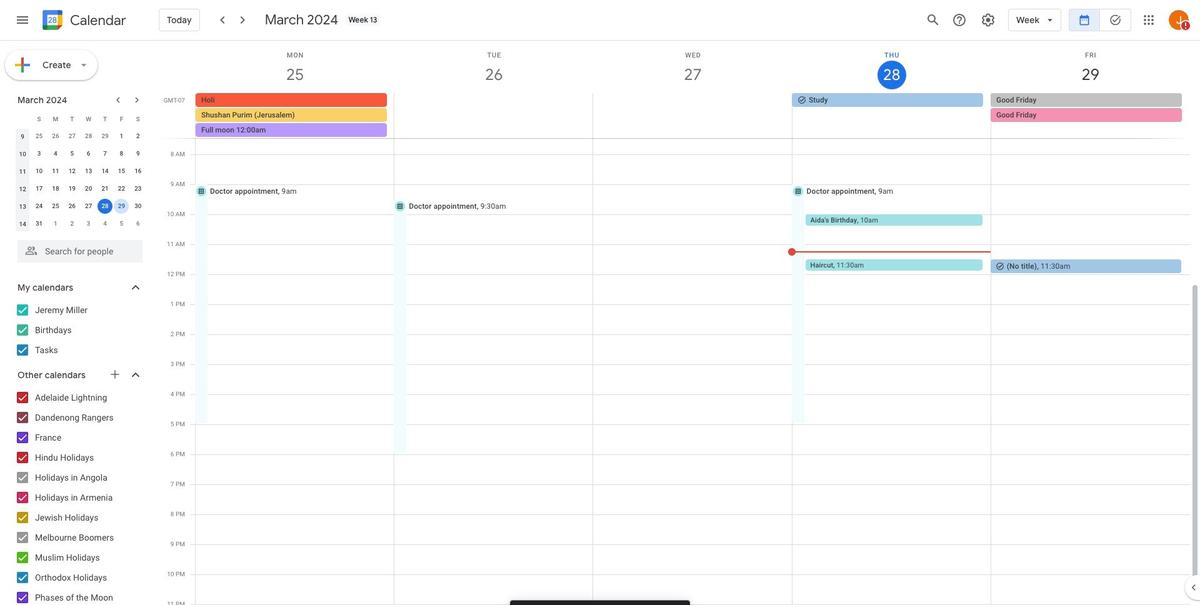 Task type: vqa. For each thing, say whether or not it's contained in the screenshot.
31/12/2023 option
no



Task type: locate. For each thing, give the bounding box(es) containing it.
grid
[[160, 41, 1200, 605]]

16 element
[[131, 164, 146, 179]]

april 4 element
[[98, 216, 113, 231]]

4 element
[[48, 146, 63, 161]]

17 element
[[32, 181, 47, 196]]

10 element
[[32, 164, 47, 179]]

7 element
[[98, 146, 113, 161]]

heading
[[68, 13, 126, 28]]

27 element
[[81, 199, 96, 214]]

cell
[[196, 93, 394, 138], [394, 93, 593, 138], [593, 93, 792, 138], [991, 93, 1189, 138], [97, 198, 113, 215], [113, 198, 130, 215]]

february 25 element
[[32, 129, 47, 144]]

february 29 element
[[98, 129, 113, 144]]

28, today element
[[98, 199, 113, 214]]

column header
[[14, 110, 31, 128]]

9 element
[[131, 146, 146, 161]]

my calendars list
[[3, 300, 155, 360]]

None search field
[[0, 235, 155, 263]]

row
[[190, 93, 1200, 138], [14, 110, 146, 128], [14, 128, 146, 145], [14, 145, 146, 163], [14, 163, 146, 180], [14, 180, 146, 198], [14, 198, 146, 215], [14, 215, 146, 233]]

calendar element
[[40, 8, 126, 35]]

april 3 element
[[81, 216, 96, 231]]

19 element
[[65, 181, 80, 196]]

february 27 element
[[65, 129, 80, 144]]

row group
[[14, 128, 146, 233]]

12 element
[[65, 164, 80, 179]]

other calendars list
[[3, 388, 155, 605]]

february 26 element
[[48, 129, 63, 144]]

main drawer image
[[15, 13, 30, 28]]

8 element
[[114, 146, 129, 161]]

column header inside march 2024 grid
[[14, 110, 31, 128]]



Task type: describe. For each thing, give the bounding box(es) containing it.
2 element
[[131, 129, 146, 144]]

february 28 element
[[81, 129, 96, 144]]

14 element
[[98, 164, 113, 179]]

21 element
[[98, 181, 113, 196]]

15 element
[[114, 164, 129, 179]]

30 element
[[131, 199, 146, 214]]

23 element
[[131, 181, 146, 196]]

3 element
[[32, 146, 47, 161]]

29 element
[[114, 199, 129, 214]]

march 2024 grid
[[12, 110, 146, 233]]

Search for people text field
[[25, 240, 135, 263]]

31 element
[[32, 216, 47, 231]]

april 5 element
[[114, 216, 129, 231]]

april 2 element
[[65, 216, 80, 231]]

18 element
[[48, 181, 63, 196]]

april 6 element
[[131, 216, 146, 231]]

26 element
[[65, 199, 80, 214]]

5 element
[[65, 146, 80, 161]]

25 element
[[48, 199, 63, 214]]

13 element
[[81, 164, 96, 179]]

settings menu image
[[981, 13, 996, 28]]

row group inside march 2024 grid
[[14, 128, 146, 233]]

22 element
[[114, 181, 129, 196]]

6 element
[[81, 146, 96, 161]]

20 element
[[81, 181, 96, 196]]

24 element
[[32, 199, 47, 214]]

add other calendars image
[[109, 368, 121, 381]]

11 element
[[48, 164, 63, 179]]

1 element
[[114, 129, 129, 144]]

heading inside calendar element
[[68, 13, 126, 28]]

april 1 element
[[48, 216, 63, 231]]



